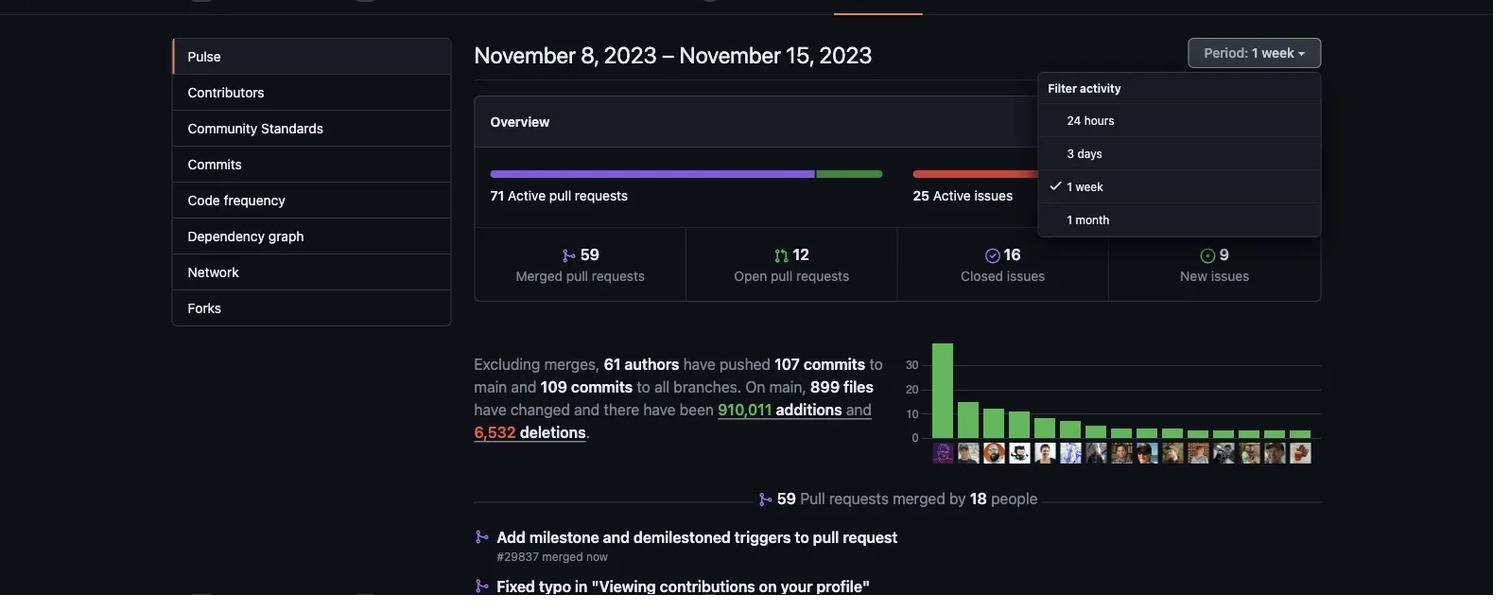 Task type: vqa. For each thing, say whether or not it's contained in the screenshot.


Task type: describe. For each thing, give the bounding box(es) containing it.
1 horizontal spatial have
[[644, 400, 676, 418]]

requests for 59
[[830, 489, 889, 507]]

1 november from the left
[[474, 42, 576, 68]]

59 for 59 pull requests merged by 18 people
[[777, 489, 797, 507]]

issues for 16
[[1007, 268, 1046, 283]]

add milestone and demilestoned triggers to pull request link
[[497, 528, 898, 546]]

and down the files
[[847, 400, 872, 418]]

code
[[188, 192, 220, 208]]

dependency
[[188, 228, 265, 244]]

contributors
[[188, 84, 265, 100]]

add
[[497, 528, 526, 546]]

1 horizontal spatial commits
[[804, 355, 866, 373]]

1 vertical spatial 1 week
[[1068, 180, 1104, 193]]

1 vertical spatial git merge image
[[474, 529, 490, 545]]

to main and
[[474, 355, 884, 396]]

demilestoned
[[634, 528, 731, 546]]

been
[[680, 400, 714, 418]]

overview
[[491, 114, 550, 129]]

changed
[[511, 400, 570, 418]]

hours
[[1085, 114, 1115, 127]]

15,
[[786, 42, 814, 68]]

1 month link
[[1039, 203, 1321, 237]]

16
[[1001, 246, 1022, 264]]

requests up git merge icon
[[575, 187, 628, 203]]

excluding merges, 61 authors have pushed 107 commits
[[474, 355, 866, 373]]

closed
[[961, 268, 1004, 283]]

frequency
[[224, 192, 285, 208]]

insights element
[[172, 38, 452, 326]]

2 horizontal spatial have
[[684, 355, 716, 373]]

109
[[541, 378, 568, 396]]

24 hours
[[1068, 114, 1115, 127]]

branches.
[[674, 378, 742, 396]]

3 days link
[[1039, 137, 1321, 170]]

899
[[811, 378, 840, 396]]

commits
[[188, 156, 242, 172]]

main,
[[770, 378, 807, 396]]

0 vertical spatial git merge image
[[758, 492, 773, 507]]

code frequency link
[[173, 183, 451, 219]]

merges,
[[545, 355, 600, 373]]

contributors link
[[173, 75, 451, 111]]

days
[[1078, 147, 1103, 160]]

6,532
[[474, 423, 516, 441]]

1 2023 from the left
[[604, 42, 658, 68]]

109 commits to all branches.   on main, 899 files have changed and there have been 910,011 additions and 6,532 deletions .
[[474, 378, 874, 441]]

forks link
[[173, 290, 451, 325]]

1 month
[[1068, 213, 1110, 226]]

issues up issue closed 'image'
[[975, 187, 1013, 203]]

files
[[844, 378, 874, 396]]

month
[[1076, 213, 1110, 226]]

merged
[[516, 268, 563, 283]]

deletions
[[520, 423, 586, 441]]

pull up git merge icon
[[550, 187, 572, 203]]

standards
[[261, 120, 324, 136]]

milestone
[[530, 528, 600, 546]]

9
[[1216, 246, 1230, 264]]

0 horizontal spatial week
[[1076, 180, 1104, 193]]

network link
[[173, 255, 451, 290]]

18
[[971, 489, 988, 507]]

#29837
[[497, 550, 539, 563]]

71
[[491, 187, 505, 203]]

pulse link
[[173, 39, 451, 75]]

community standards link
[[173, 111, 451, 147]]

excluding
[[474, 355, 541, 373]]

12
[[790, 246, 810, 264]]

merged inside add milestone and demilestoned triggers to pull request #29837 merged now
[[542, 550, 583, 563]]

71 active pull requests
[[491, 187, 628, 203]]

to inside to main and
[[870, 355, 884, 373]]

–
[[663, 42, 675, 68]]

25 active issues
[[914, 187, 1013, 203]]

active for 25
[[934, 187, 971, 203]]

pull down git pull request icon
[[771, 268, 793, 283]]

activity
[[1081, 81, 1122, 95]]

910,011
[[718, 400, 772, 418]]

there
[[604, 400, 640, 418]]

3 days
[[1068, 147, 1103, 160]]

commits inside 109 commits to all branches.   on main, 899 files have changed and there have been 910,011 additions and 6,532 deletions .
[[571, 378, 633, 396]]

1 week link
[[1039, 170, 1321, 203]]

pull inside add milestone and demilestoned triggers to pull request #29837 merged now
[[813, 528, 840, 546]]

and inside to main and
[[511, 378, 537, 396]]

open
[[735, 268, 768, 283]]

authors
[[625, 355, 680, 373]]

2 vertical spatial git merge image
[[474, 579, 490, 594]]



Task type: locate. For each thing, give the bounding box(es) containing it.
59 pull requests merged by 18 people
[[777, 489, 1038, 507]]

0 horizontal spatial merged
[[542, 550, 583, 563]]

0 vertical spatial 59
[[577, 246, 600, 264]]

on
[[746, 378, 766, 396]]

additions
[[776, 400, 843, 418]]

0 horizontal spatial active
[[508, 187, 546, 203]]

community
[[188, 120, 258, 136]]

active right 25
[[934, 187, 971, 203]]

all
[[655, 378, 670, 396]]

1 horizontal spatial active
[[934, 187, 971, 203]]

to
[[870, 355, 884, 373], [637, 378, 651, 396], [795, 528, 810, 546]]

2 horizontal spatial to
[[870, 355, 884, 373]]

59
[[577, 246, 600, 264], [777, 489, 797, 507]]

have up 'branches.' at the bottom left
[[684, 355, 716, 373]]

1
[[1253, 45, 1259, 61], [1068, 180, 1073, 193], [1068, 213, 1073, 226]]

and up .
[[574, 400, 600, 418]]

1 for 1 month link
[[1068, 213, 1073, 226]]

new issues
[[1181, 268, 1250, 283]]

1 horizontal spatial 1 week
[[1253, 45, 1295, 61]]

requests down 12
[[797, 268, 850, 283]]

2 active from the left
[[934, 187, 971, 203]]

open pull requests
[[735, 268, 850, 283]]

issues for 9
[[1212, 268, 1250, 283]]

requests for open
[[797, 268, 850, 283]]

people
[[992, 489, 1038, 507]]

to left all
[[637, 378, 651, 396]]

0 horizontal spatial november
[[474, 42, 576, 68]]

active right 71
[[508, 187, 546, 203]]

2 november from the left
[[680, 42, 781, 68]]

now
[[587, 550, 608, 563]]

2023 right 15,
[[819, 42, 873, 68]]

issues down 16
[[1007, 268, 1046, 283]]

have down all
[[644, 400, 676, 418]]

triggers
[[735, 528, 791, 546]]

check image
[[1049, 178, 1064, 193]]

8,
[[581, 42, 599, 68]]

1 vertical spatial commits
[[571, 378, 633, 396]]

24
[[1068, 114, 1082, 127]]

to inside 109 commits to all branches.   on main, 899 files have changed and there have been 910,011 additions and 6,532 deletions .
[[637, 378, 651, 396]]

pulse
[[188, 48, 221, 64]]

and
[[511, 378, 537, 396], [574, 400, 600, 418], [847, 400, 872, 418], [603, 528, 630, 546]]

november left 8, on the left top of page
[[474, 42, 576, 68]]

commits up 899
[[804, 355, 866, 373]]

pull
[[801, 489, 826, 507]]

issue closed image
[[986, 248, 1001, 264]]

commits
[[804, 355, 866, 373], [571, 378, 633, 396]]

merged down milestone
[[542, 550, 583, 563]]

commits down 61 on the bottom left
[[571, 378, 633, 396]]

1 horizontal spatial 2023
[[819, 42, 873, 68]]

add milestone and demilestoned triggers to pull request #29837 merged now
[[497, 528, 898, 563]]

active for 71
[[508, 187, 546, 203]]

0 vertical spatial merged
[[893, 489, 946, 507]]

november right – on the top left of page
[[680, 42, 781, 68]]

1 vertical spatial 59
[[777, 489, 797, 507]]

0 horizontal spatial 2023
[[604, 42, 658, 68]]

and up changed
[[511, 378, 537, 396]]

issues
[[975, 187, 1013, 203], [1007, 268, 1046, 283], [1212, 268, 1250, 283]]

requests up request
[[830, 489, 889, 507]]

pull down pull
[[813, 528, 840, 546]]

graph
[[269, 228, 304, 244]]

dependency graph
[[188, 228, 304, 244]]

code frequency
[[188, 192, 285, 208]]

active
[[508, 187, 546, 203], [934, 187, 971, 203]]

2 vertical spatial 1
[[1068, 213, 1073, 226]]

git pull request image
[[775, 248, 790, 264]]

0 horizontal spatial 1 week
[[1068, 180, 1104, 193]]

2 2023 from the left
[[819, 42, 873, 68]]

pull
[[550, 187, 572, 203], [567, 268, 589, 283], [771, 268, 793, 283], [813, 528, 840, 546]]

61
[[604, 355, 621, 373]]

to inside add milestone and demilestoned triggers to pull request #29837 merged now
[[795, 528, 810, 546]]

network
[[188, 264, 239, 280]]

0 vertical spatial 1 week
[[1253, 45, 1295, 61]]

requests
[[575, 187, 628, 203], [592, 268, 645, 283], [797, 268, 850, 283], [830, 489, 889, 507]]

1 horizontal spatial to
[[795, 528, 810, 546]]

2023 left – on the top left of page
[[604, 42, 658, 68]]

issues down 9
[[1212, 268, 1250, 283]]

59 up merged pull requests
[[577, 246, 600, 264]]

1 horizontal spatial week
[[1262, 45, 1295, 61]]

2 vertical spatial to
[[795, 528, 810, 546]]

1 week button
[[1189, 38, 1322, 68]]

1 for '1 week' popup button
[[1253, 45, 1259, 61]]

issue opened image
[[1201, 248, 1216, 264]]

menu
[[1038, 72, 1322, 237]]

24 hours link
[[1039, 104, 1321, 137]]

to right triggers
[[795, 528, 810, 546]]

1 week
[[1253, 45, 1295, 61], [1068, 180, 1104, 193]]

filter activity
[[1049, 81, 1122, 95]]

forks
[[188, 300, 221, 316]]

1 inside 1 month link
[[1068, 213, 1073, 226]]

closed issues
[[961, 268, 1046, 283]]

requests for merged
[[592, 268, 645, 283]]

pushed
[[720, 355, 771, 373]]

november 8, 2023 – november 15, 2023
[[474, 42, 873, 68]]

1 vertical spatial to
[[637, 378, 651, 396]]

0 vertical spatial week
[[1262, 45, 1295, 61]]

1 vertical spatial 1
[[1068, 180, 1073, 193]]

0 horizontal spatial have
[[474, 400, 507, 418]]

community standards
[[188, 120, 324, 136]]

2023
[[604, 42, 658, 68], [819, 42, 873, 68]]

new
[[1181, 268, 1208, 283]]

dependency graph link
[[173, 219, 451, 255]]

git merge image
[[758, 492, 773, 507], [474, 529, 490, 545], [474, 579, 490, 594]]

week inside popup button
[[1262, 45, 1295, 61]]

and up the now
[[603, 528, 630, 546]]

week
[[1262, 45, 1295, 61], [1076, 180, 1104, 193]]

have down main
[[474, 400, 507, 418]]

1 horizontal spatial 59
[[777, 489, 797, 507]]

0 vertical spatial 1
[[1253, 45, 1259, 61]]

commits link
[[173, 147, 451, 183]]

1 inside 1 week link
[[1068, 180, 1073, 193]]

1 inside '1 week' popup button
[[1253, 45, 1259, 61]]

merged
[[893, 489, 946, 507], [542, 550, 583, 563]]

main
[[474, 378, 507, 396]]

59 for 59
[[577, 246, 600, 264]]

menu containing filter activity
[[1038, 72, 1322, 237]]

107
[[775, 355, 800, 373]]

1 vertical spatial week
[[1076, 180, 1104, 193]]

0 horizontal spatial commits
[[571, 378, 633, 396]]

.
[[586, 423, 590, 441]]

november
[[474, 42, 576, 68], [680, 42, 781, 68]]

25
[[914, 187, 930, 203]]

1 active from the left
[[508, 187, 546, 203]]

0 vertical spatial commits
[[804, 355, 866, 373]]

pull down git merge icon
[[567, 268, 589, 283]]

and inside add milestone and demilestoned triggers to pull request #29837 merged now
[[603, 528, 630, 546]]

merged left the by at the bottom
[[893, 489, 946, 507]]

0 horizontal spatial to
[[637, 378, 651, 396]]

1 week inside popup button
[[1253, 45, 1295, 61]]

59 left pull
[[777, 489, 797, 507]]

by
[[950, 489, 967, 507]]

requests right merged
[[592, 268, 645, 283]]

1 horizontal spatial november
[[680, 42, 781, 68]]

to up the files
[[870, 355, 884, 373]]

have
[[684, 355, 716, 373], [474, 400, 507, 418], [644, 400, 676, 418]]

merged pull requests
[[516, 268, 645, 283]]

filter
[[1049, 81, 1078, 95]]

3
[[1068, 147, 1075, 160]]

0 vertical spatial to
[[870, 355, 884, 373]]

1 vertical spatial merged
[[542, 550, 583, 563]]

0 horizontal spatial 59
[[577, 246, 600, 264]]

1 horizontal spatial merged
[[893, 489, 946, 507]]

request
[[843, 528, 898, 546]]

git merge image
[[562, 248, 577, 264]]



